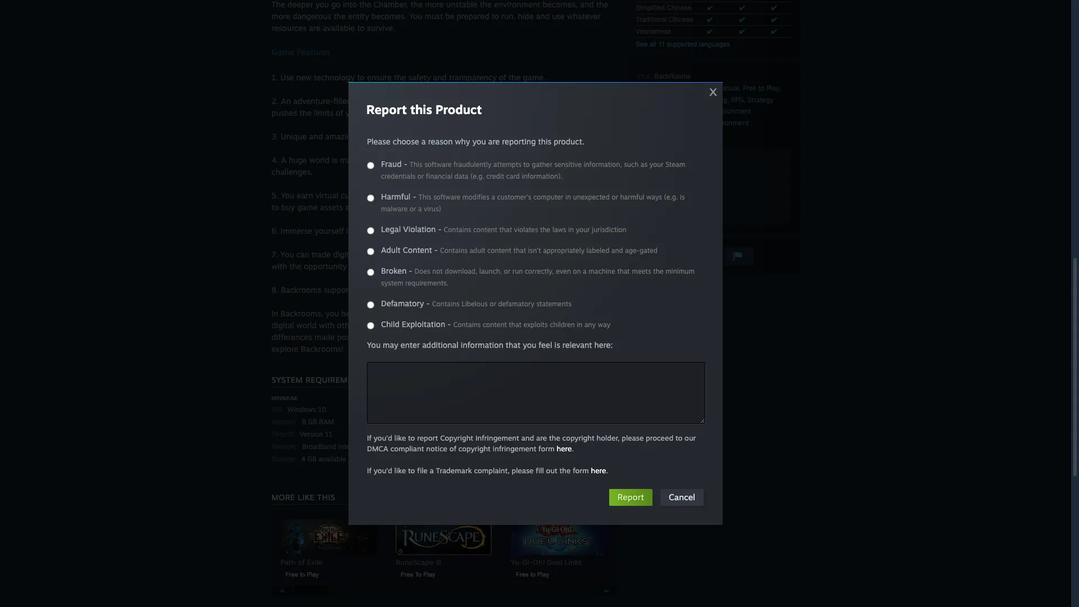 Task type: describe. For each thing, give the bounding box(es) containing it.
or left harmful
[[612, 193, 618, 201]]

11 inside minimum: os: windows 10 memory: 8 gb ram directx: version 11 network: broadband internet connection storage: 4 gb available space
[[325, 430, 333, 439]]

broadband inside minimum: os: windows 10 memory: 8 gb ram directx: version 11 network: broadband internet connection storage: 4 gb available space
[[302, 442, 336, 451]]

and right unique
[[309, 132, 323, 141]]

each
[[447, 155, 465, 165]]

view for view discussions
[[640, 197, 656, 206]]

gated
[[640, 246, 658, 255]]

financial
[[426, 172, 453, 180]]

publisher:
[[636, 120, 669, 126]]

internet inside 'memory: 16 gb ram directx: version 11 network: broadband internet connection storage: 8 gb available space'
[[511, 442, 536, 451]]

and inside 2. an adventure-filled multiplayer online game that explores the world with other players and pushes the limits of your imagination.
[[600, 96, 614, 106]]

areas,
[[525, 191, 547, 200]]

memory: inside minimum: os: windows 10 memory: 8 gb ram directx: version 11 network: broadband internet connection storage: 4 gb available space
[[272, 418, 298, 426]]

0 vertical spatial new
[[296, 73, 312, 82]]

unique
[[487, 226, 512, 236]]

you inside the 5. you earn virtual currency bks by completing quests and exploring areas, which can be used to buy game assets and digital art on our digital art marketplace.
[[281, 191, 295, 200]]

you left may
[[367, 340, 381, 350]]

is inside the this software modifies a customer's computer in unexpected or harmful ways (e.g. is malware or a virus)
[[680, 193, 685, 201]]

version inside minimum: os: windows 10 memory: 8 gb ram directx: version 11 network: broadband internet connection storage: 4 gb available space
[[300, 430, 323, 439]]

see for this
[[595, 490, 606, 497]]

contains for adult content -
[[440, 246, 468, 255]]

1 horizontal spatial are
[[488, 137, 500, 146]]

or inside defamatory - contains libelous or defamatory statements
[[490, 300, 496, 308]]

amazing
[[325, 132, 356, 141]]

you inside in backrooms, you become a member of this mysterious maze, exploring this ai-powered digital world with other players, enjoying your journey and experiencing the gaming differences made possible by digital art and blockchain technology. come and join us as we explore backrooms!
[[326, 309, 339, 318]]

game
[[272, 47, 295, 57]]

ios
[[503, 285, 516, 295]]

be inside the deeper you go into the chamber, the more unstable the environment becomes, and the more dangerous the entity becomes. you must be prepared to run, hide and use whatever resources are available to survive.
[[445, 11, 455, 21]]

multiple inside 4. a huge world is made up of multiple regions, each with its own mysterious setting and challenges.
[[384, 155, 413, 165]]

product
[[436, 102, 482, 117]]

fraudulently
[[454, 160, 492, 169]]

of inside 2. an adventure-filled multiplayer online game that explores the world with other players and pushes the limits of your imagination.
[[336, 108, 343, 118]]

features
[[297, 47, 330, 57]]

free inside title: backrooms genre: action , adventure , casual , free to play , massively multiplayer , racing , rpg , strategy developer: backrooms environment publisher: backrooms environment release date: coming soon
[[743, 84, 757, 92]]

digital down bks
[[361, 202, 384, 212]]

1 vertical spatial form
[[573, 466, 589, 475]]

a left virus)
[[418, 205, 422, 213]]

3.
[[272, 132, 279, 141]]

exploring for this
[[504, 309, 538, 318]]

supported
[[667, 40, 697, 48]]

space inside minimum: os: windows 10 memory: 8 gb ram directx: version 11 network: broadband internet connection storage: 4 gb available space
[[348, 455, 366, 463]]

does
[[415, 267, 431, 275]]

1 vertical spatial here
[[591, 466, 606, 475]]

ai- inside in backrooms, you become a member of this mysterious maze, exploring this ai-powered digital world with other players, enjoying your journey and experiencing the gaming differences made possible by digital art and blockchain technology. come and join us as we explore backrooms!
[[556, 309, 567, 318]]

way
[[598, 320, 611, 329]]

play inside yu-gi-oh! duel links free to play
[[537, 571, 549, 578]]

related
[[658, 182, 680, 191]]

4. a huge world is made up of multiple regions, each with its own mysterious setting and challenges.
[[272, 155, 597, 177]]

digital up launch,
[[468, 250, 491, 259]]

new inside 7. you can trade digital art elements in games on our digital art marketplace, providing you with the opportunity to try new things and possibilities.
[[372, 261, 387, 271]]

your inside 2. an adventure-filled multiplayer online game that explores the world with other players and pushes the limits of your imagination.
[[346, 108, 362, 118]]

languages
[[699, 40, 730, 48]]

that down experiencing
[[506, 340, 521, 350]]

- left does
[[409, 266, 413, 275]]

view update history link
[[636, 164, 791, 178]]

jurisdiction
[[592, 225, 627, 234]]

the up prepared
[[480, 0, 492, 9]]

the left safety
[[394, 73, 406, 82]]

we
[[597, 332, 608, 342]]

available inside 'memory: 16 gb ram directx: version 11 network: broadband internet connection storage: 8 gb available space'
[[492, 455, 519, 463]]

our inside 7. you can trade digital art elements in games on our digital art marketplace, providing you with the opportunity to try new things and possibilities.
[[454, 250, 466, 259]]

becomes.
[[372, 11, 407, 21]]

to inside yu-gi-oh! duel links free to play
[[531, 571, 536, 578]]

our inside if you'd like to report copyright infringement and are the copyright holder, please proceed to our dmca compliant notice of copyright infringement form
[[685, 433, 696, 442]]

run,
[[502, 11, 516, 21]]

be inside the 5. you earn virtual currency bks by completing quests and exploring areas, which can be used to buy game assets and digital art on our digital art marketplace.
[[588, 191, 598, 200]]

game features
[[272, 47, 330, 57]]

environment
[[494, 0, 541, 9]]

share
[[645, 251, 667, 261]]

broadband inside 'memory: 16 gb ram directx: version 11 network: broadband internet connection storage: 8 gb available space'
[[476, 442, 510, 451]]

filled
[[334, 96, 352, 106]]

and inside adult content - contains adult content that isn't appropriately labeled and age-gated
[[612, 246, 623, 255]]

rpg
[[731, 96, 744, 104]]

2 horizontal spatial 11
[[658, 40, 665, 48]]

may
[[383, 340, 399, 350]]

requirements.
[[405, 279, 449, 287]]

this inside see all more like this
[[317, 493, 335, 502]]

ram inside minimum: os: windows 10 memory: 8 gb ram directx: version 11 network: broadband internet connection storage: 4 gb available space
[[319, 418, 334, 426]]

with inside in backrooms, you become a member of this mysterious maze, exploring this ai-powered digital world with other players, enjoying your journey and experiencing the gaming differences made possible by digital art and blockchain technology. come and join us as we explore backrooms!
[[319, 320, 335, 330]]

in inside child exploitation - contains content that exploits children in any way
[[577, 320, 583, 329]]

and down exploitation
[[418, 332, 432, 342]]

website
[[668, 152, 692, 160]]

the up whatever
[[596, 0, 608, 9]]

contains for child exploitation -
[[453, 320, 481, 329]]

a left reason
[[422, 137, 426, 146]]

blockchain
[[434, 332, 474, 342]]

- right the fraud
[[404, 159, 407, 169]]

the right explores
[[495, 96, 507, 106]]

1 horizontal spatial copyright
[[563, 433, 595, 442]]

report
[[417, 433, 438, 442]]

the down adventure-
[[300, 108, 312, 118]]

mysterious inside in backrooms, you become a member of this mysterious maze, exploring this ai-powered digital world with other players, enjoying your journey and experiencing the gaming differences made possible by digital art and blockchain technology. come and join us as we explore backrooms!
[[438, 309, 478, 318]]

information
[[461, 340, 504, 350]]

resources
[[272, 23, 307, 33]]

here link for if you'd like to file a trademark complaint, please fill out the form here .
[[591, 466, 606, 475]]

view for view update history
[[640, 167, 656, 175]]

isn't
[[528, 246, 541, 255]]

to inside path of exile free to play
[[300, 571, 305, 578]]

you inside the deeper you go into the chamber, the more unstable the environment becomes, and the more dangerous the entity becomes. you must be prepared to run, hide and use whatever resources are available to survive.
[[409, 11, 423, 21]]

- down 8. backrooms supports multiple platforms, including windows, ios and android.
[[427, 299, 430, 308]]

and right ios
[[518, 285, 532, 295]]

you right why
[[473, 137, 486, 146]]

and left join
[[545, 332, 558, 342]]

internet inside minimum: os: windows 10 memory: 8 gb ram directx: version 11 network: broadband internet connection storage: 4 gb available space
[[338, 442, 363, 451]]

1 vertical spatial more
[[272, 11, 290, 21]]

version inside 'memory: 16 gb ram directx: version 11 network: broadband internet connection storage: 8 gb available space'
[[473, 430, 496, 439]]

directx: inside minimum: os: windows 10 memory: 8 gb ram directx: version 11 network: broadband internet connection storage: 4 gb available space
[[272, 431, 296, 439]]

a up "marketplace."
[[492, 193, 495, 201]]

that inside child exploitation - contains content that exploits children in any way
[[509, 320, 522, 329]]

- right violation
[[438, 224, 442, 234]]

casual link
[[719, 84, 739, 92]]

broken -
[[381, 266, 415, 275]]

report for report
[[618, 492, 644, 503]]

players,
[[359, 320, 387, 330]]

simplified
[[636, 4, 665, 12]]

content inside adult content - contains adult content that isn't appropriately labeled and age-gated
[[487, 246, 512, 255]]

the up entity
[[359, 0, 371, 9]]

action
[[659, 84, 679, 92]]

- up the blockchain
[[448, 319, 451, 329]]

storage: inside 'memory: 16 gb ram directx: version 11 network: broadband internet connection storage: 8 gb available space'
[[445, 455, 470, 463]]

chamber,
[[374, 0, 408, 9]]

memory: inside 'memory: 16 gb ram directx: version 11 network: broadband internet connection storage: 8 gb available space'
[[445, 418, 471, 426]]

this down statements
[[540, 309, 554, 318]]

explores
[[462, 96, 492, 106]]

the left "legal"
[[355, 226, 367, 236]]

in backrooms, you become a member of this mysterious maze, exploring this ai-powered digital world with other players, enjoying your journey and experiencing the gaming differences made possible by digital art and blockchain technology. come and join us as we explore backrooms!
[[272, 309, 608, 354]]

gb right 4
[[308, 455, 317, 463]]

1 vertical spatial copyright
[[459, 444, 491, 453]]

your inside legal violation - contains content that violates the laws in your jurisdiction
[[576, 225, 590, 234]]

gb down windows
[[308, 418, 317, 426]]

a right the file
[[430, 466, 434, 475]]

other inside in backrooms, you become a member of this mysterious maze, exploring this ai-powered digital world with other players, enjoying your journey and experiencing the gaming differences made possible by digital art and blockchain technology. come and join us as we explore backrooms!
[[337, 320, 357, 330]]

dmca
[[367, 444, 388, 453]]

can inside the 5. you earn virtual currency bks by completing quests and exploring areas, which can be used to buy game assets and digital art on our digital art marketplace.
[[573, 191, 586, 200]]

available inside minimum: os: windows 10 memory: 8 gb ram directx: version 11 network: broadband internet connection storage: 4 gb available space
[[319, 455, 346, 463]]

defamatory
[[498, 300, 535, 308]]

this up traversal,
[[410, 102, 432, 117]]

buy
[[281, 202, 295, 212]]

that inside "does not download, launch, or run correctly, even on a machine that meets the minimum system requirements."
[[617, 267, 630, 275]]

7. you can trade digital art elements in games on our digital art marketplace, providing you with the opportunity to try new things and possibilities.
[[272, 250, 606, 271]]

deeper
[[288, 0, 313, 9]]

read related news
[[640, 182, 698, 191]]

in inside 7. you can trade digital art elements in games on our digital art marketplace, providing you with the opportunity to try new things and possibilities.
[[407, 250, 413, 259]]

view discussions
[[640, 197, 693, 206]]

a inside in backrooms, you become a member of this mysterious maze, exploring this ai-powered digital world with other players, enjoying your journey and experiencing the gaming differences made possible by digital art and blockchain technology. come and join us as we explore backrooms!
[[373, 309, 377, 318]]

gb right 16
[[485, 418, 494, 426]]

backrooms,
[[281, 309, 323, 318]]

machine
[[589, 267, 615, 275]]

the left game's
[[445, 226, 457, 236]]

space inside 'memory: 16 gb ram directx: version 11 network: broadband internet connection storage: 8 gb available space'
[[521, 455, 539, 463]]

and up whatever
[[580, 0, 594, 9]]

like for report
[[394, 433, 406, 442]]

- right harmful
[[413, 192, 416, 201]]

gather
[[532, 160, 553, 169]]

0 vertical spatial backrooms
[[655, 73, 691, 80]]

or down completing
[[410, 205, 416, 213]]

in inside the this software modifies a customer's computer in unexpected or harmful ways (e.g. is malware or a virus)
[[566, 193, 571, 201]]

- right content
[[434, 245, 438, 255]]

huge
[[289, 155, 307, 165]]

opportunity
[[304, 261, 347, 271]]

of right transparency
[[499, 73, 507, 82]]

game inside 2. an adventure-filled multiplayer online game that explores the world with other players and pushes the limits of your imagination.
[[422, 96, 442, 106]]

art inside 7. you can trade digital art elements in games on our digital art marketplace, providing you with the opportunity to try new things and possibilities.
[[493, 250, 504, 259]]

ways
[[647, 193, 662, 201]]

2 vertical spatial is
[[555, 340, 560, 350]]

are inside the deeper you go into the chamber, the more unstable the environment becomes, and the more dangerous the entity becomes. you must be prepared to run, hide and use whatever resources are available to survive.
[[309, 23, 321, 33]]

and up "marketplace."
[[473, 191, 486, 200]]

by inside the 5. you earn virtual currency bks by completing quests and exploring areas, which can be used to buy game assets and digital art on our digital art marketplace.
[[392, 191, 401, 200]]

(e.g. inside the this software modifies a customer's computer in unexpected or harmful ways (e.g. is malware or a virus)
[[664, 193, 678, 201]]

play inside title: backrooms genre: action , adventure , casual , free to play , massively multiplayer , racing , rpg , strategy developer: backrooms environment publisher: backrooms environment release date: coming soon
[[767, 84, 780, 92]]

view discussions link
[[636, 195, 791, 209]]

of inside 4. a huge world is made up of multiple regions, each with its own mysterious setting and challenges.
[[374, 155, 382, 165]]

8. backrooms supports multiple platforms, including windows, ios and android.
[[272, 285, 565, 295]]

legal
[[381, 224, 401, 234]]

the right "visit"
[[656, 152, 666, 160]]

the right the chamber,
[[411, 0, 423, 9]]

rpg link
[[731, 96, 744, 104]]

and right safety
[[433, 73, 447, 82]]

game inside the 5. you earn virtual currency bks by completing quests and exploring areas, which can be used to buy game assets and digital art on our digital art marketplace.
[[297, 202, 318, 212]]

here link for here .
[[557, 444, 572, 453]]

and inside 7. you can trade digital art elements in games on our digital art marketplace, providing you with the opportunity to try new things and possibilities.
[[414, 261, 428, 271]]

path
[[281, 558, 296, 567]]

that inside 2. an adventure-filled multiplayer online game that explores the world with other players and pushes the limits of your imagination.
[[445, 96, 459, 106]]

you may enter additional information that you feel is relevant here:
[[367, 340, 613, 350]]

ready
[[451, 132, 472, 141]]

with inside 7. you can trade digital art elements in games on our digital art marketplace, providing you with the opportunity to try new things and possibilities.
[[272, 261, 287, 271]]

statements
[[537, 300, 572, 308]]

on inside the 5. you earn virtual currency bks by completing quests and exploring areas, which can be used to buy game assets and digital art on our digital art marketplace.
[[399, 202, 408, 212]]

dangerous
[[293, 11, 331, 21]]

minimum
[[666, 267, 695, 275]]

a
[[281, 155, 287, 165]]

entity
[[348, 11, 369, 21]]

labeled
[[587, 246, 610, 255]]

in right yourself
[[346, 226, 353, 236]]

0 vertical spatial environment
[[712, 107, 751, 115]]

can inside 7. you can trade digital art elements in games on our digital art marketplace, providing you with the opportunity to try new things and possibilities.
[[296, 250, 309, 259]]

0 vertical spatial more
[[425, 0, 444, 9]]

the right for
[[486, 132, 498, 141]]

1 horizontal spatial backrooms
[[369, 226, 410, 236]]

1 vertical spatial backrooms
[[674, 107, 710, 115]]

of down virus)
[[435, 226, 442, 236]]

this software fraudulently attempts to gather sensitive information, such as your steam credentials or financial data (e.g. credit card information).
[[381, 160, 686, 180]]

unexpected
[[573, 193, 610, 201]]

world up content
[[412, 226, 433, 236]]

violates
[[514, 225, 538, 234]]

community
[[655, 213, 691, 221]]

discussions
[[658, 197, 693, 206]]

game's
[[459, 226, 485, 236]]

digital up opportunity
[[333, 250, 356, 259]]

all for this
[[608, 490, 614, 497]]

groups
[[693, 213, 715, 221]]

requirements
[[306, 375, 368, 385]]

all for languages
[[650, 40, 657, 48]]

see all link
[[593, 489, 616, 498]]

virtual
[[316, 191, 339, 200]]

including
[[429, 285, 463, 295]]

action link
[[659, 84, 679, 92]]

a inside "does not download, launch, or run correctly, even on a machine that meets the minimum system requirements."
[[583, 267, 587, 275]]

digital down in
[[272, 320, 294, 330]]

you'd for if you'd like to file a trademark complaint, please fill out the form here .
[[374, 466, 392, 475]]

modifies
[[463, 193, 490, 201]]

its
[[485, 155, 494, 165]]

holder,
[[597, 433, 620, 442]]

you left feel
[[523, 340, 537, 350]]

or inside the "this software fraudulently attempts to gather sensitive information, such as your steam credentials or financial data (e.g. credit card information)."
[[418, 172, 424, 180]]

and left use at the top right
[[536, 11, 550, 21]]

laws
[[553, 225, 566, 234]]

violation
[[403, 224, 436, 234]]



Task type: vqa. For each thing, say whether or not it's contained in the screenshot.
of inside the 4. A huge world is made up of multiple regions, each with its own mysterious setting and challenges.
yes



Task type: locate. For each thing, give the bounding box(es) containing it.
0 horizontal spatial more
[[272, 11, 290, 21]]

windows,
[[465, 285, 501, 295]]

adult content - contains adult content that isn't appropriately labeled and age-gated
[[381, 245, 658, 255]]

None radio
[[367, 195, 374, 202], [367, 227, 374, 234], [367, 269, 374, 276], [367, 301, 374, 309], [367, 195, 374, 202], [367, 227, 374, 234], [367, 269, 374, 276], [367, 301, 374, 309]]

copyright up here .
[[563, 433, 595, 442]]

release
[[636, 132, 662, 138]]

like left the file
[[394, 466, 406, 475]]

0 vertical spatial multiple
[[384, 155, 413, 165]]

providing
[[556, 250, 590, 259]]

free down path
[[286, 571, 298, 578]]

digital down child
[[381, 332, 403, 342]]

digital down completing
[[425, 202, 448, 212]]

play up strategy link
[[767, 84, 780, 92]]

with
[[531, 96, 547, 106], [467, 155, 483, 165], [272, 261, 287, 271], [319, 320, 335, 330]]

1 vertical spatial chinese
[[669, 16, 694, 24]]

0 vertical spatial on
[[399, 202, 408, 212]]

this for fraud -
[[410, 160, 423, 169]]

the inside 7. you can trade digital art elements in games on our digital art marketplace, providing you with the opportunity to try new things and possibilities.
[[290, 261, 302, 271]]

contains up "possibilities."
[[440, 246, 468, 255]]

available right 4
[[319, 455, 346, 463]]

marketplace.
[[463, 202, 511, 212]]

11 up infringement
[[498, 430, 506, 439]]

1 you'd from the top
[[374, 433, 392, 442]]

1 vertical spatial by
[[370, 332, 378, 342]]

minimum:
[[272, 395, 298, 401]]

1 vertical spatial environment
[[710, 119, 749, 127]]

here up out
[[557, 444, 572, 453]]

things
[[389, 261, 412, 271]]

in up things
[[407, 250, 413, 259]]

2 vertical spatial our
[[685, 433, 696, 442]]

art left style
[[515, 226, 525, 236]]

1 vertical spatial mysterious
[[438, 309, 478, 318]]

exploring for areas,
[[489, 191, 523, 200]]

available inside the deeper you go into the chamber, the more unstable the environment becomes, and the more dangerous the entity becomes. you must be prepared to run, hide and use whatever resources are available to survive.
[[323, 23, 355, 33]]

see all 11 supported languages link
[[636, 40, 730, 48]]

directx: inside 'memory: 16 gb ram directx: version 11 network: broadband internet connection storage: 8 gb available space'
[[445, 431, 469, 439]]

imagination.
[[364, 108, 410, 118]]

11 inside 'memory: 16 gb ram directx: version 11 network: broadband internet connection storage: 8 gb available space'
[[498, 430, 506, 439]]

if for if you'd like to report copyright infringement and are the copyright holder, please proceed to our dmca compliant notice of copyright infringement form
[[367, 433, 372, 442]]

if for if you'd like to file a trademark complaint, please fill out the form here .
[[367, 466, 372, 475]]

5. you earn virtual currency bks by completing quests and exploring areas, which can be used to buy game assets and digital art on our digital art marketplace.
[[272, 191, 617, 212]]

0 horizontal spatial please
[[512, 466, 534, 475]]

like right more
[[298, 493, 315, 502]]

see for languages
[[636, 40, 648, 48]]

of inside if you'd like to report copyright infringement and are the copyright holder, please proceed to our dmca compliant notice of copyright infringement form
[[450, 444, 457, 453]]

on inside 7. you can trade digital art elements in games on our digital art marketplace, providing you with the opportunity to try new things and possibilities.
[[442, 250, 451, 259]]

your down filled
[[346, 108, 362, 118]]

1 horizontal spatial ai-
[[556, 309, 567, 318]]

0 vertical spatial content
[[473, 225, 498, 234]]

1 network: from the left
[[272, 443, 298, 451]]

✔
[[707, 4, 713, 12], [740, 4, 745, 12], [772, 4, 777, 12], [707, 16, 713, 24], [740, 16, 745, 24], [772, 16, 777, 24], [707, 28, 713, 35], [740, 28, 745, 35], [772, 28, 777, 35]]

and right players at the top of the page
[[600, 96, 614, 106]]

the down share link in the top right of the page
[[653, 267, 664, 275]]

see down vietnamese
[[636, 40, 648, 48]]

possibilities.
[[430, 261, 475, 271]]

1 version from the left
[[300, 430, 323, 439]]

the up come
[[537, 320, 549, 330]]

your inside in backrooms, you become a member of this mysterious maze, exploring this ai-powered digital world with other players, enjoying your journey and experiencing the gaming differences made possible by digital art and blockchain technology. come and join us as we explore backrooms!
[[423, 320, 440, 330]]

that left explores
[[445, 96, 459, 106]]

software inside the "this software fraudulently attempts to gather sensitive information, such as your steam credentials or financial data (e.g. credit card information)."
[[425, 160, 452, 169]]

space up fill
[[521, 455, 539, 463]]

contains inside defamatory - contains libelous or defamatory statements
[[432, 300, 460, 308]]

gb up if you'd like to file a trademark complaint, please fill out the form here .
[[481, 455, 490, 463]]

harmful -
[[381, 192, 419, 201]]

please right holder,
[[622, 433, 644, 442]]

member
[[380, 309, 410, 318]]

if
[[367, 433, 372, 442], [367, 466, 372, 475]]

relevant
[[563, 340, 592, 350]]

hide
[[518, 11, 534, 21]]

content for legal violation -
[[473, 225, 498, 234]]

2 memory: from the left
[[445, 418, 471, 426]]

to inside title: backrooms genre: action , adventure , casual , free to play , massively multiplayer , racing , rpg , strategy developer: backrooms environment publisher: backrooms environment release date: coming soon
[[759, 84, 765, 92]]

11 down the 10 at the bottom
[[325, 430, 333, 439]]

1 horizontal spatial broadband
[[476, 442, 510, 451]]

backrooms up 'adult'
[[369, 226, 410, 236]]

of right path
[[298, 558, 305, 567]]

broadband up 4
[[302, 442, 336, 451]]

and right style
[[547, 226, 561, 236]]

1 horizontal spatial storage:
[[445, 455, 470, 463]]

1 horizontal spatial on
[[442, 250, 451, 259]]

you up buy
[[281, 191, 295, 200]]

2 connection from the left
[[538, 442, 573, 451]]

you up the machine on the top of page
[[593, 250, 606, 259]]

this up exploitation
[[422, 309, 436, 318]]

appropriately
[[543, 246, 585, 255]]

0 horizontal spatial on
[[399, 202, 408, 212]]

1 vertical spatial on
[[442, 250, 451, 259]]

copyright
[[563, 433, 595, 442], [459, 444, 491, 453]]

backrooms environment link for publisher:
[[671, 119, 749, 127]]

2 storage: from the left
[[445, 455, 470, 463]]

2 vertical spatial are
[[536, 433, 547, 442]]

backrooms up backrooms,
[[281, 285, 322, 295]]

with up backrooms!
[[319, 320, 335, 330]]

other left players at the top of the page
[[550, 96, 569, 106]]

here link
[[557, 444, 572, 453], [591, 466, 606, 475]]

read
[[640, 182, 656, 191]]

1 view from the top
[[640, 167, 656, 175]]

like inside see all more like this
[[298, 493, 315, 502]]

2 you'd from the top
[[374, 466, 392, 475]]

please choose a reason why you are reporting this product.
[[367, 137, 585, 146]]

1 vertical spatial can
[[296, 250, 309, 259]]

0 vertical spatial other
[[550, 96, 569, 106]]

1 memory: from the left
[[272, 418, 298, 426]]

data
[[455, 172, 469, 180]]

0 horizontal spatial backrooms
[[281, 285, 322, 295]]

1 horizontal spatial ram
[[496, 418, 511, 426]]

0 vertical spatial backrooms
[[369, 226, 410, 236]]

16
[[475, 418, 483, 426]]

and down games
[[414, 261, 428, 271]]

are up infringement
[[536, 433, 547, 442]]

0 vertical spatial software
[[425, 160, 452, 169]]

0 horizontal spatial all
[[608, 490, 614, 497]]

play inside path of exile free to play
[[307, 571, 319, 578]]

our
[[410, 202, 423, 212], [454, 250, 466, 259], [685, 433, 696, 442]]

the inside legal violation - contains content that violates the laws in your jurisdiction
[[540, 225, 551, 234]]

with down 7.
[[272, 261, 287, 271]]

1 horizontal spatial our
[[454, 250, 466, 259]]

this right more
[[317, 493, 335, 502]]

0 vertical spatial form
[[539, 444, 555, 453]]

this up virus)
[[419, 193, 432, 201]]

1. use  new technology to ensure the safety and transparency of the game.
[[272, 73, 546, 82]]

0 horizontal spatial here link
[[557, 444, 572, 453]]

2 ram from the left
[[496, 418, 511, 426]]

all down vietnamese
[[650, 40, 657, 48]]

report for report this product
[[367, 102, 407, 117]]

0 vertical spatial you'd
[[374, 433, 392, 442]]

must
[[425, 11, 443, 21]]

you'd up the dmca
[[374, 433, 392, 442]]

the right out
[[560, 466, 571, 475]]

1 storage: from the left
[[272, 455, 297, 463]]

2 vertical spatial backrooms
[[671, 119, 708, 127]]

1 horizontal spatial more
[[425, 0, 444, 9]]

1 horizontal spatial space
[[521, 455, 539, 463]]

0 horizontal spatial ai-
[[358, 132, 369, 141]]

ensure
[[367, 73, 392, 82]]

of inside in backrooms, you become a member of this mysterious maze, exploring this ai-powered digital world with other players, enjoying your journey and experiencing the gaming differences made possible by digital art and blockchain technology. come and join us as we explore backrooms!
[[413, 309, 420, 318]]

yu-
[[511, 558, 523, 567]]

2 space from the left
[[521, 455, 539, 463]]

0 horizontal spatial 11
[[325, 430, 333, 439]]

world inside in backrooms, you become a member of this mysterious maze, exploring this ai-powered digital world with other players, enjoying your journey and experiencing the gaming differences made possible by digital art and blockchain technology. come and join us as we explore backrooms!
[[296, 320, 317, 330]]

1 horizontal spatial new
[[372, 261, 387, 271]]

world inside 4. a huge world is made up of multiple regions, each with its own mysterious setting and challenges.
[[309, 155, 330, 165]]

like for file
[[394, 466, 406, 475]]

this for harmful -
[[419, 193, 432, 201]]

to inside the "this software fraudulently attempts to gather sensitive information, such as your steam credentials or financial data (e.g. credit card information)."
[[524, 160, 530, 169]]

backrooms environment link up the "soon"
[[671, 119, 749, 127]]

art inside the 5. you earn virtual currency bks by completing quests and exploring areas, which can be used to buy game assets and digital art on our digital art marketplace.
[[450, 202, 461, 212]]

on inside "does not download, launch, or run correctly, even on a machine that meets the minimum system requirements."
[[573, 267, 581, 275]]

1 ram from the left
[[319, 418, 334, 426]]

your inside the "this software fraudulently attempts to gather sensitive information, such as your steam credentials or financial data (e.g. credit card information)."
[[650, 160, 664, 169]]

you inside the deeper you go into the chamber, the more unstable the environment becomes, and the more dangerous the entity becomes. you must be prepared to run, hide and use whatever resources are available to survive.
[[316, 0, 329, 9]]

1 vertical spatial all
[[608, 490, 614, 497]]

visit
[[640, 152, 654, 160]]

see all 11 supported languages
[[636, 40, 730, 48]]

you'd down the dmca
[[374, 466, 392, 475]]

age-
[[625, 246, 640, 255]]

exploring down defamatory
[[504, 309, 538, 318]]

free inside yu-gi-oh! duel links free to play
[[516, 571, 529, 578]]

2 if from the top
[[367, 466, 372, 475]]

new
[[296, 73, 312, 82], [372, 261, 387, 271]]

None radio
[[367, 162, 374, 169], [367, 248, 374, 255], [367, 322, 374, 329], [367, 162, 374, 169], [367, 248, 374, 255], [367, 322, 374, 329]]

free inside runescape ® free to play
[[401, 571, 414, 578]]

of inside path of exile free to play
[[298, 558, 305, 567]]

connection inside minimum: os: windows 10 memory: 8 gb ram directx: version 11 network: broadband internet connection storage: 4 gb available space
[[365, 442, 400, 451]]

internet left the dmca
[[338, 442, 363, 451]]

card
[[506, 172, 520, 180]]

0 horizontal spatial network:
[[272, 443, 298, 451]]

software for fraud -
[[425, 160, 452, 169]]

2 horizontal spatial are
[[536, 433, 547, 442]]

contains inside child exploitation - contains content that exploits children in any way
[[453, 320, 481, 329]]

and inside if you'd like to report copyright infringement and are the copyright holder, please proceed to our dmca compliant notice of copyright infringement form
[[522, 433, 534, 442]]

that inside adult content - contains adult content that isn't appropriately labeled and age-gated
[[514, 246, 526, 255]]

network: inside 'memory: 16 gb ram directx: version 11 network: broadband internet connection storage: 8 gb available space'
[[445, 443, 471, 451]]

memory: down os:
[[272, 418, 298, 426]]

2 network: from the left
[[445, 443, 471, 451]]

0 horizontal spatial (e.g.
[[471, 172, 484, 180]]

here
[[557, 444, 572, 453], [591, 466, 606, 475]]

credentials
[[381, 172, 416, 180]]

the inside if you'd like to report copyright infringement and are the copyright holder, please proceed to our dmca compliant notice of copyright infringement form
[[549, 433, 560, 442]]

None text field
[[367, 362, 706, 424]]

0 horizontal spatial .
[[572, 444, 574, 453]]

players
[[571, 96, 598, 106]]

0 horizontal spatial ram
[[319, 418, 334, 426]]

that left meets
[[617, 267, 630, 275]]

not
[[432, 267, 443, 275]]

connection up out
[[538, 442, 573, 451]]

content down unique
[[487, 246, 512, 255]]

0 horizontal spatial directx:
[[272, 431, 296, 439]]

mysterious inside 4. a huge world is made up of multiple regions, each with its own mysterious setting and challenges.
[[514, 155, 554, 165]]

1 horizontal spatial internet
[[511, 442, 536, 451]]

or left run
[[504, 267, 511, 275]]

this inside the this software modifies a customer's computer in unexpected or harmful ways (e.g. is malware or a virus)
[[419, 193, 432, 201]]

content
[[403, 245, 432, 255]]

0 vertical spatial our
[[410, 202, 423, 212]]

chinese
[[667, 4, 692, 12], [669, 16, 694, 24]]

-
[[404, 159, 407, 169], [413, 192, 416, 201], [438, 224, 442, 234], [434, 245, 438, 255], [409, 266, 413, 275], [427, 299, 430, 308], [448, 319, 451, 329]]

by inside in backrooms, you become a member of this mysterious maze, exploring this ai-powered digital world with other players, enjoying your journey and experiencing the gaming differences made possible by digital art and blockchain technology. come and join us as we explore backrooms!
[[370, 332, 378, 342]]

0 vertical spatial be
[[445, 11, 455, 21]]

software
[[425, 160, 452, 169], [433, 193, 461, 201]]

1 space from the left
[[348, 455, 366, 463]]

1 horizontal spatial .
[[606, 466, 608, 475]]

1 vertical spatial like
[[394, 466, 406, 475]]

1 if from the top
[[367, 433, 372, 442]]

fraud
[[381, 159, 402, 169]]

technology
[[314, 73, 355, 82]]

any
[[585, 320, 596, 329]]

steam
[[666, 160, 686, 169]]

0 horizontal spatial art
[[450, 202, 461, 212]]

1 vertical spatial as
[[587, 332, 595, 342]]

as inside in backrooms, you become a member of this mysterious maze, exploring this ai-powered digital world with other players, enjoying your journey and experiencing the gaming differences made possible by digital art and blockchain technology. come and join us as we explore backrooms!
[[587, 332, 595, 342]]

art inside 7. you can trade digital art elements in games on our digital art marketplace, providing you with the opportunity to try new things and possibilities.
[[358, 250, 368, 259]]

this inside the "this software fraudulently attempts to gather sensitive information, such as your steam credentials or financial data (e.g. credit card information)."
[[410, 160, 423, 169]]

the
[[272, 0, 285, 9]]

whatever
[[567, 11, 601, 21]]

environment down rpg link
[[712, 107, 751, 115]]

into
[[343, 0, 357, 9]]

exploring inside the 5. you earn virtual currency bks by completing quests and exploring areas, which can be used to buy game assets and digital art on our digital art marketplace.
[[489, 191, 523, 200]]

1 horizontal spatial mysterious
[[514, 155, 554, 165]]

or left financial
[[418, 172, 424, 180]]

0 vertical spatial 8
[[302, 418, 306, 426]]

1 vertical spatial here link
[[591, 466, 606, 475]]

backrooms
[[655, 73, 691, 80], [674, 107, 710, 115], [671, 119, 708, 127]]

2 internet from the left
[[511, 442, 536, 451]]

1 vertical spatial exploring
[[504, 309, 538, 318]]

based
[[369, 132, 391, 141]]

1 vertical spatial are
[[488, 137, 500, 146]]

vietnamese
[[636, 28, 671, 35]]

art down quests
[[450, 202, 461, 212]]

0 horizontal spatial be
[[445, 11, 455, 21]]

this up gather
[[538, 137, 552, 146]]

network: inside minimum: os: windows 10 memory: 8 gb ram directx: version 11 network: broadband internet connection storage: 4 gb available space
[[272, 443, 298, 451]]

0 vertical spatial by
[[392, 191, 401, 200]]

1 vertical spatial software
[[433, 193, 461, 201]]

as
[[641, 160, 648, 169], [587, 332, 595, 342]]

free inside path of exile free to play
[[286, 571, 298, 578]]

world inside 2. an adventure-filled multiplayer online game that explores the world with other players and pushes the limits of your imagination.
[[509, 96, 529, 106]]

8 inside minimum: os: windows 10 memory: 8 gb ram directx: version 11 network: broadband internet connection storage: 4 gb available space
[[302, 418, 306, 426]]

content down maze,
[[483, 320, 507, 329]]

powered
[[567, 309, 599, 318]]

correctly,
[[525, 267, 554, 275]]

internet up fill
[[511, 442, 536, 451]]

1 vertical spatial .
[[606, 466, 608, 475]]

0 vertical spatial are
[[309, 23, 321, 33]]

your
[[346, 108, 362, 118], [650, 160, 664, 169], [576, 225, 590, 234], [423, 320, 440, 330]]

to inside the 5. you earn virtual currency bks by completing quests and exploring areas, which can be used to buy game assets and digital art on our digital art marketplace.
[[272, 202, 279, 212]]

ram down the 10 at the bottom
[[319, 418, 334, 426]]

the down go
[[334, 11, 346, 21]]

download,
[[445, 267, 477, 275]]

traversal,
[[415, 132, 449, 141]]

choose
[[393, 137, 419, 146]]

is inside 4. a huge world is made up of multiple regions, each with its own mysterious setting and challenges.
[[332, 155, 338, 165]]

exploring inside in backrooms, you become a member of this mysterious maze, exploring this ai-powered digital world with other players, enjoying your journey and experiencing the gaming differences made possible by digital art and blockchain technology. come and join us as we explore backrooms!
[[504, 309, 538, 318]]

0 vertical spatial as
[[641, 160, 648, 169]]

the left game.
[[509, 73, 521, 82]]

2 horizontal spatial on
[[573, 267, 581, 275]]

connection inside 'memory: 16 gb ram directx: version 11 network: broadband internet connection storage: 8 gb available space'
[[538, 442, 573, 451]]

world
[[509, 96, 529, 106], [309, 155, 330, 165], [412, 226, 433, 236], [296, 320, 317, 330]]

on right even
[[573, 267, 581, 275]]

as inside the "this software fraudulently attempts to gather sensitive information, such as your steam credentials or financial data (e.g. credit card information)."
[[641, 160, 648, 169]]

feel
[[539, 340, 552, 350]]

1 vertical spatial be
[[588, 191, 598, 200]]

contains for legal violation -
[[444, 225, 471, 234]]

coming
[[681, 131, 705, 139]]

legal violation - contains content that violates the laws in your jurisdiction
[[381, 224, 627, 234]]

please left fill
[[512, 466, 534, 475]]

a left the machine on the top of page
[[583, 267, 587, 275]]

1 horizontal spatial connection
[[538, 442, 573, 451]]

0 horizontal spatial here
[[557, 444, 572, 453]]

1 broadband from the left
[[302, 442, 336, 451]]

you right 7.
[[281, 250, 294, 259]]

2 broadband from the left
[[476, 442, 510, 451]]

made inside 4. a huge world is made up of multiple regions, each with its own mysterious setting and challenges.
[[340, 155, 360, 165]]

1 vertical spatial please
[[512, 466, 534, 475]]

1 directx: from the left
[[272, 431, 296, 439]]

0 vertical spatial art
[[450, 202, 461, 212]]

you inside 7. you can trade digital art elements in games on our digital art marketplace, providing you with the opportunity to try new things and possibilities.
[[281, 250, 294, 259]]

notice
[[426, 444, 447, 453]]

are inside if you'd like to report copyright infringement and are the copyright holder, please proceed to our dmca compliant notice of copyright infringement form
[[536, 433, 547, 442]]

the inside "does not download, launch, or run correctly, even on a machine that meets the minimum system requirements."
[[653, 267, 664, 275]]

1 horizontal spatial made
[[340, 155, 360, 165]]

1 vertical spatial our
[[454, 250, 466, 259]]

play inside runescape ® free to play
[[423, 571, 435, 578]]

1 horizontal spatial by
[[392, 191, 401, 200]]

0 vertical spatial mysterious
[[514, 155, 554, 165]]

up
[[363, 155, 372, 165]]

1 vertical spatial 8
[[474, 455, 479, 463]]

if inside if you'd like to report copyright infringement and are the copyright holder, please proceed to our dmca compliant notice of copyright infringement form
[[367, 433, 372, 442]]

1 vertical spatial multiple
[[358, 285, 388, 295]]

traditional
[[636, 16, 667, 24]]

(e.g. down fraudulently
[[471, 172, 484, 180]]

1 horizontal spatial here link
[[591, 466, 606, 475]]

1 horizontal spatial other
[[550, 96, 569, 106]]

you'd for if you'd like to report copyright infringement and are the copyright holder, please proceed to our dmca compliant notice of copyright infringement form
[[374, 433, 392, 442]]

0 horizontal spatial game
[[297, 202, 318, 212]]

and down maze,
[[472, 320, 486, 330]]

art down harmful
[[386, 202, 397, 212]]

new right use on the left of the page
[[296, 73, 312, 82]]

to inside 7. you can trade digital art elements in games on our digital art marketplace, providing you with the opportunity to try new things and possibilities.
[[349, 261, 357, 271]]

information,
[[584, 160, 622, 169]]

content for child exploitation -
[[483, 320, 507, 329]]

backrooms up action link
[[655, 73, 691, 80]]

multiplayer
[[668, 96, 703, 104]]

path of exile free to play
[[281, 558, 323, 578]]

why
[[455, 137, 470, 146]]

1 vertical spatial game
[[297, 202, 318, 212]]

0 horizontal spatial report
[[367, 102, 407, 117]]

made inside in backrooms, you become a member of this mysterious maze, exploring this ai-powered digital world with other players, enjoying your journey and experiencing the gaming differences made possible by digital art and blockchain technology. come and join us as we explore backrooms!
[[315, 332, 335, 342]]

free left "to"
[[401, 571, 414, 578]]

does not download, launch, or run correctly, even on a machine that meets the minimum system requirements.
[[381, 267, 695, 287]]

a
[[422, 137, 426, 146], [492, 193, 495, 201], [418, 205, 422, 213], [583, 267, 587, 275], [373, 309, 377, 318], [430, 466, 434, 475]]

fraud -
[[381, 159, 410, 169]]

0 horizontal spatial memory:
[[272, 418, 298, 426]]

to
[[492, 11, 499, 21], [357, 23, 365, 33], [357, 73, 365, 82], [759, 84, 765, 92], [524, 160, 530, 169], [272, 202, 279, 212], [349, 261, 357, 271], [408, 433, 415, 442], [676, 433, 683, 442], [408, 466, 415, 475], [300, 571, 305, 578], [531, 571, 536, 578]]

here up the see all link
[[591, 466, 606, 475]]

0 vertical spatial ai-
[[358, 132, 369, 141]]

minimum: os: windows 10 memory: 8 gb ram directx: version 11 network: broadband internet connection storage: 4 gb available space
[[272, 395, 400, 463]]

our inside the 5. you earn virtual currency bks by completing quests and exploring areas, which can be used to buy game assets and digital art on our digital art marketplace.
[[410, 202, 423, 212]]

software inside the this software modifies a customer's computer in unexpected or harmful ways (e.g. is malware or a virus)
[[433, 193, 461, 201]]

1 internet from the left
[[338, 442, 363, 451]]

2 directx: from the left
[[445, 431, 469, 439]]

software for harmful -
[[433, 193, 461, 201]]

ram inside 'memory: 16 gb ram directx: version 11 network: broadband internet connection storage: 8 gb available space'
[[496, 418, 511, 426]]

the inside in backrooms, you become a member of this mysterious maze, exploring this ai-powered digital world with other players, enjoying your journey and experiencing the gaming differences made possible by digital art and blockchain technology. come and join us as we explore backrooms!
[[537, 320, 549, 330]]

0 horizontal spatial version
[[300, 430, 323, 439]]

report
[[367, 102, 407, 117], [618, 492, 644, 503]]

8 inside 'memory: 16 gb ram directx: version 11 network: broadband internet connection storage: 8 gb available space'
[[474, 455, 479, 463]]

0 horizontal spatial mysterious
[[438, 309, 478, 318]]

fill
[[536, 466, 544, 475]]

0 vertical spatial can
[[573, 191, 586, 200]]

chinese for traditional chinese
[[669, 16, 694, 24]]

if you'd like to report copyright infringement and are the copyright holder, please proceed to our dmca compliant notice of copyright infringement form
[[367, 433, 696, 453]]

0 vertical spatial copyright
[[563, 433, 595, 442]]

version down 16
[[473, 430, 496, 439]]

0 horizontal spatial 8
[[302, 418, 306, 426]]

chinese for simplified chinese
[[667, 4, 692, 12]]

your right laws
[[576, 225, 590, 234]]

of down copyright at the bottom left
[[450, 444, 457, 453]]

all inside see all more like this
[[608, 490, 614, 497]]

or up maze,
[[490, 300, 496, 308]]

you inside 7. you can trade digital art elements in games on our digital art marketplace, providing you with the opportunity to try new things and possibilities.
[[593, 250, 606, 259]]

0 horizontal spatial is
[[332, 155, 338, 165]]

2 view from the top
[[640, 197, 656, 206]]

0 vertical spatial game
[[422, 96, 442, 106]]

0 horizontal spatial connection
[[365, 442, 400, 451]]

can
[[573, 191, 586, 200], [296, 250, 309, 259]]

windows
[[287, 405, 316, 414]]

1 vertical spatial you'd
[[374, 466, 392, 475]]

0 vertical spatial here
[[557, 444, 572, 453]]

can right which
[[573, 191, 586, 200]]

other up possible
[[337, 320, 357, 330]]

storage: inside minimum: os: windows 10 memory: 8 gb ram directx: version 11 network: broadband internet connection storage: 4 gb available space
[[272, 455, 297, 463]]

this
[[410, 102, 432, 117], [538, 137, 552, 146], [422, 309, 436, 318], [540, 309, 554, 318], [317, 493, 335, 502]]

backrooms environment link for developer:
[[674, 107, 751, 115]]

world right huge in the top of the page
[[309, 155, 330, 165]]

game down earn
[[297, 202, 318, 212]]

you'd inside if you'd like to report copyright infringement and are the copyright holder, please proceed to our dmca compliant notice of copyright infringement form
[[374, 433, 392, 442]]

gb
[[308, 418, 317, 426], [485, 418, 494, 426], [308, 455, 317, 463], [481, 455, 490, 463]]

art inside the 5. you earn virtual currency bks by completing quests and exploring areas, which can be used to buy game assets and digital art on our digital art marketplace.
[[386, 202, 397, 212]]

links
[[565, 558, 582, 567]]

2 version from the left
[[473, 430, 496, 439]]

0 horizontal spatial see
[[595, 490, 606, 497]]

content inside child exploitation - contains content that exploits children in any way
[[483, 320, 507, 329]]

1 connection from the left
[[365, 442, 400, 451]]

in inside legal violation - contains content that violates the laws in your jurisdiction
[[568, 225, 574, 234]]

1 horizontal spatial 11
[[498, 430, 506, 439]]

multiple up credentials
[[384, 155, 413, 165]]

as right us
[[587, 332, 595, 342]]

our up "possibilities."
[[454, 250, 466, 259]]

2 vertical spatial like
[[298, 493, 315, 502]]

like up compliant
[[394, 433, 406, 442]]

1 horizontal spatial network:
[[445, 443, 471, 451]]

reason
[[428, 137, 453, 146]]

form down here .
[[573, 466, 589, 475]]

and down currency
[[345, 202, 359, 212]]

environment
[[712, 107, 751, 115], [710, 119, 749, 127]]

directx: up notice
[[445, 431, 469, 439]]

content inside legal violation - contains content that violates the laws in your jurisdiction
[[473, 225, 498, 234]]



